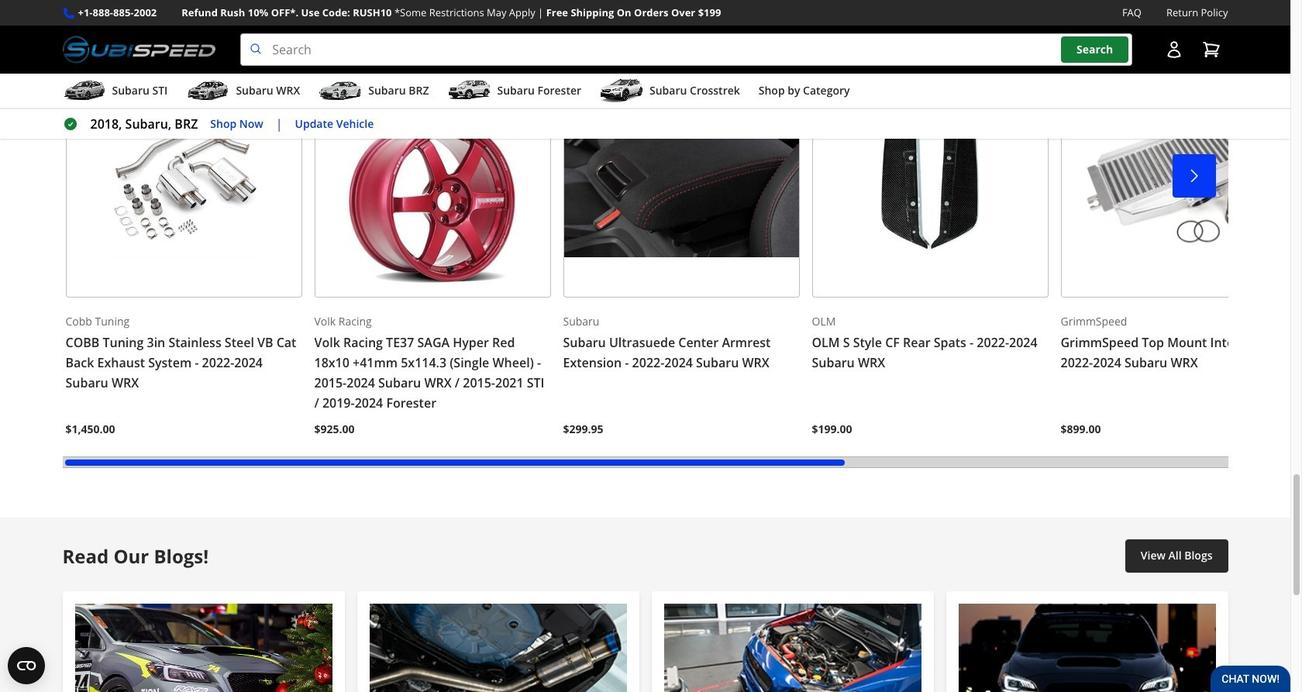 Task type: locate. For each thing, give the bounding box(es) containing it.
a subaru sti thumbnail image image
[[62, 79, 106, 102]]

vlkwvdgy41ehr volk te37 saga hyper red 18x10 +41 - 2015+ wrx / 2015+ stix4, image
[[314, 61, 551, 298]]

wrx/sti interior image
[[75, 604, 332, 692]]

subispeed logo image
[[62, 33, 216, 66]]

open widget image
[[8, 647, 45, 685]]

wrx/sti engine bay image
[[664, 604, 921, 692]]

a subaru wrx thumbnail image image
[[186, 79, 230, 102]]

subj2010vc001 subaru ultrasuede center armrest extension - 2022+ subaru wrx, image
[[563, 61, 800, 298]]

wrx/sti aftermarket light image
[[959, 604, 1216, 692]]

a subaru forester thumbnail image image
[[448, 79, 491, 102]]

grm113049 grimmspeed top mount intercooler 2022+ subaru wrx, image
[[1061, 61, 1297, 298]]

search input field
[[241, 33, 1132, 66]]

olmb.47011.1 olm s style carbon fiber rear spats - 2022+ subaru wrx, image
[[812, 61, 1049, 298]]

a subaru brz thumbnail image image
[[319, 79, 362, 102]]

cob516100 cobb tuning 3in stainless steel vb cat back exhaust system 22+ subaru wrx, image
[[66, 61, 302, 298]]



Task type: describe. For each thing, give the bounding box(es) containing it.
wrx/sti exhaust image
[[369, 604, 627, 692]]

a subaru crosstrek thumbnail image image
[[600, 79, 644, 102]]



Task type: vqa. For each thing, say whether or not it's contained in the screenshot.
GRM113049 GrimmSpeed Top Mount Intercooler 2022+ Subaru WRX, image
yes



